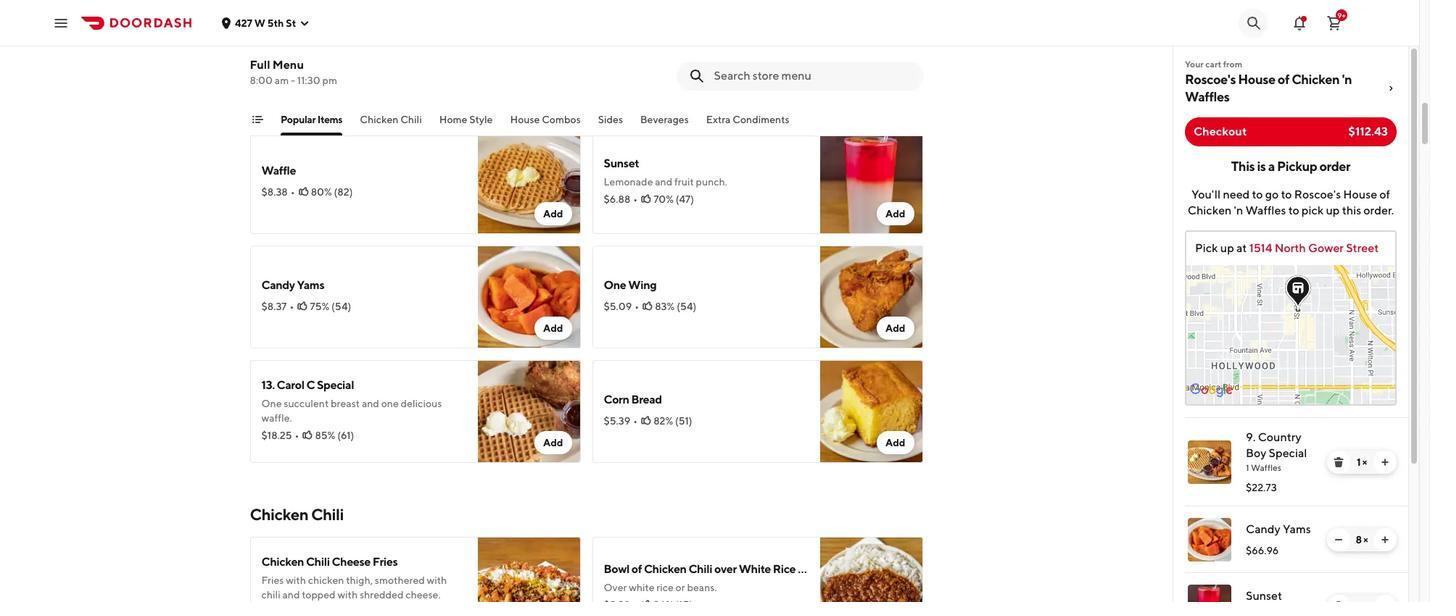 Task type: vqa. For each thing, say whether or not it's contained in the screenshot.


Task type: locate. For each thing, give the bounding box(es) containing it.
• for $22.73 •
[[295, 79, 300, 91]]

with down thigh,
[[338, 590, 358, 601]]

chili up chicken
[[306, 555, 330, 569]]

chili inside chicken chili cheese fries fries with chicken thigh, smothered with chili and topped with shredded cheese.
[[306, 555, 330, 569]]

open menu image
[[52, 14, 70, 32]]

0 horizontal spatial bread
[[631, 393, 662, 407]]

1 vertical spatial country
[[1258, 431, 1301, 445]]

boy inside 9. country boy special three wings and a choice of two waffles or potato salad or french fries
[[317, 28, 337, 41]]

and inside chicken chili cheese fries fries with chicken thigh, smothered with chili and topped with shredded cheese.
[[282, 590, 300, 601]]

choice inside 9. country boy special three wings and a choice of two waffles or potato salad or french fries
[[345, 47, 376, 59]]

country inside 9. country boy special three wings and a choice of two waffles or potato salad or french fries
[[273, 28, 315, 41]]

0 horizontal spatial corn
[[604, 393, 629, 407]]

1 ×
[[1357, 457, 1367, 468]]

1 & from the left
[[645, 35, 653, 49]]

0 vertical spatial roscoe's
[[1185, 72, 1236, 87]]

country for 9. country boy special three wings and a choice of two waffles or potato salad or french fries
[[273, 28, 315, 41]]

1 horizontal spatial choice
[[660, 54, 691, 66]]

and up 70%
[[655, 176, 672, 188]]

add one to cart image
[[1379, 457, 1391, 468]]

0 vertical spatial house
[[1238, 72, 1275, 87]]

9. inside 9. country boy special three wings and a choice of two waffles or potato salad or french fries
[[261, 28, 271, 41]]

0 vertical spatial candy yams image
[[478, 246, 581, 349]]

$22.73 down the '9. country boy special 1 waffles'
[[1246, 482, 1277, 494]]

• for $5.09 •
[[635, 301, 639, 313]]

&
[[645, 35, 653, 49], [737, 35, 745, 49]]

and inside 13. carol c special one succulent breast and one delicious waffle.
[[362, 398, 379, 410]]

(54) right 83% on the left of the page
[[677, 301, 696, 313]]

0 horizontal spatial 9.
[[261, 28, 271, 41]]

one wing image
[[820, 246, 923, 349]]

chicken inside the you'll need to go to roscoe's house of chicken 'n waffles to pick up this order.
[[1188, 204, 1232, 218]]

house down 'from'
[[1238, 72, 1275, 87]]

85%
[[315, 430, 335, 442]]

your
[[1185, 59, 1204, 70]]

roscoe's up pick
[[1294, 188, 1341, 202]]

candy yams image
[[478, 246, 581, 349], [1188, 519, 1231, 562]]

candy yams up $66.96
[[1246, 523, 1311, 537]]

(82)
[[334, 186, 353, 198]]

chicken chili cheese fries image
[[478, 537, 581, 603]]

1 horizontal spatial (54)
[[677, 301, 696, 313]]

this
[[1342, 204, 1361, 218]]

0 horizontal spatial $22.73
[[261, 79, 292, 91]]

1 horizontal spatial house
[[1238, 72, 1275, 87]]

list
[[1173, 418, 1408, 603]]

special
[[339, 28, 376, 41], [317, 379, 354, 392], [1269, 447, 1307, 460]]

chili
[[261, 590, 280, 601]]

$22.73 down potato
[[261, 79, 292, 91]]

1 horizontal spatial &
[[737, 35, 745, 49]]

special for 9. country boy special 1 waffles
[[1269, 447, 1307, 460]]

bread
[[774, 35, 805, 49], [631, 393, 662, 407]]

with inside '22. mac & cheese, greens & corn bread combo comes with choice of chicken. 79% (101)'
[[638, 54, 658, 66]]

$6.88 •
[[604, 194, 638, 205]]

add for corn bread
[[885, 437, 905, 449]]

candy yams inside list
[[1246, 523, 1311, 537]]

1 vertical spatial chicken chili
[[250, 505, 344, 524]]

notification bell image
[[1291, 14, 1308, 32]]

'n inside the you'll need to go to roscoe's house of chicken 'n waffles to pick up this order.
[[1234, 204, 1243, 218]]

1 vertical spatial candy yams
[[1246, 523, 1311, 537]]

pick
[[1302, 204, 1324, 218]]

sides button
[[598, 112, 623, 136]]

(61)
[[337, 430, 354, 442]]

0 vertical spatial up
[[1326, 204, 1340, 218]]

waffles inside the roscoe's house of chicken 'n waffles
[[1185, 89, 1229, 104]]

a right is
[[1268, 159, 1275, 174]]

× right 8
[[1363, 534, 1368, 546]]

chili inside button
[[400, 114, 422, 125]]

• right the $8.37
[[290, 301, 294, 313]]

22.
[[604, 35, 619, 49]]

add
[[543, 208, 563, 220], [885, 208, 905, 220], [543, 323, 563, 334], [885, 323, 905, 334], [543, 437, 563, 449], [885, 437, 905, 449]]

special inside the '9. country boy special 1 waffles'
[[1269, 447, 1307, 460]]

choice up 'french'
[[345, 47, 376, 59]]

corn up the $5.39
[[604, 393, 629, 407]]

candy up $8.37 • at the left of the page
[[261, 278, 295, 292]]

1 horizontal spatial corn
[[747, 35, 772, 49]]

roscoe's down cart
[[1185, 72, 1236, 87]]

1 horizontal spatial candy yams
[[1246, 523, 1311, 537]]

with up 'cheese.'
[[427, 575, 447, 587]]

boy inside the '9. country boy special 1 waffles'
[[1246, 447, 1266, 460]]

2 vertical spatial special
[[1269, 447, 1307, 460]]

up left at
[[1220, 241, 1234, 255]]

corn right the greens
[[747, 35, 772, 49]]

cart
[[1205, 59, 1221, 70]]

or
[[444, 47, 453, 59], [320, 62, 330, 73], [798, 563, 808, 577], [676, 582, 685, 594]]

or right rice
[[676, 582, 685, 594]]

•
[[295, 79, 300, 91], [291, 186, 295, 198], [633, 194, 638, 205], [290, 301, 294, 313], [635, 301, 639, 313], [633, 416, 638, 427], [295, 430, 299, 442]]

one up "$5.09"
[[604, 278, 626, 292]]

1 horizontal spatial $22.73
[[1246, 482, 1277, 494]]

add button for waffle
[[534, 202, 572, 226]]

0 horizontal spatial up
[[1220, 241, 1234, 255]]

house up this
[[1343, 188, 1377, 202]]

beverages
[[640, 114, 688, 125]]

and
[[319, 47, 336, 59], [655, 176, 672, 188], [362, 398, 379, 410], [282, 590, 300, 601]]

add button for one wing
[[877, 317, 914, 340]]

house combos
[[510, 114, 580, 125]]

0 horizontal spatial (54)
[[331, 301, 351, 313]]

succulent
[[284, 398, 329, 410]]

1 horizontal spatial a
[[1268, 159, 1275, 174]]

• right the $5.39
[[633, 416, 638, 427]]

& right the greens
[[737, 35, 745, 49]]

remove one from cart image
[[1333, 534, 1344, 546]]

0 vertical spatial waffles
[[1185, 89, 1229, 104]]

$22.73 inside list
[[1246, 482, 1277, 494]]

remove item from cart image left 1 ×
[[1333, 457, 1344, 468]]

order
[[1319, 159, 1350, 174]]

fries up chili
[[261, 575, 284, 587]]

one up waffle.
[[261, 398, 282, 410]]

combos
[[541, 114, 580, 125]]

1 horizontal spatial up
[[1326, 204, 1340, 218]]

• right "$5.09"
[[635, 301, 639, 313]]

76%
[[315, 79, 334, 91]]

or right waffles
[[444, 47, 453, 59]]

1 horizontal spatial candy yams image
[[1188, 519, 1231, 562]]

0 horizontal spatial boy
[[317, 28, 337, 41]]

• right -
[[295, 79, 300, 91]]

1 vertical spatial candy
[[1246, 523, 1280, 537]]

1 vertical spatial candy yams image
[[1188, 519, 1231, 562]]

country inside the '9. country boy special 1 waffles'
[[1258, 431, 1301, 445]]

0 vertical spatial country
[[273, 28, 315, 41]]

1 vertical spatial special
[[317, 379, 354, 392]]

0 vertical spatial corn
[[747, 35, 772, 49]]

1 (54) from the left
[[331, 301, 351, 313]]

2 vertical spatial house
[[1343, 188, 1377, 202]]

house
[[1238, 72, 1275, 87], [510, 114, 539, 125], [1343, 188, 1377, 202]]

0 horizontal spatial choice
[[345, 47, 376, 59]]

corn bread image
[[820, 360, 923, 463]]

(96)
[[336, 79, 356, 91]]

chicken chili down fries
[[360, 114, 422, 125]]

beans.
[[687, 582, 717, 594]]

bread left combo
[[774, 35, 805, 49]]

waffle image
[[478, 131, 581, 234]]

add button for corn bread
[[877, 431, 914, 455]]

special inside 9. country boy special three wings and a choice of two waffles or potato salad or french fries
[[339, 28, 376, 41]]

rice
[[773, 563, 796, 577]]

0 vertical spatial boy
[[317, 28, 337, 41]]

go
[[1265, 188, 1279, 202]]

special inside 13. carol c special one succulent breast and one delicious waffle.
[[317, 379, 354, 392]]

1 inside the '9. country boy special 1 waffles'
[[1246, 463, 1249, 474]]

1 horizontal spatial 'n
[[1342, 72, 1352, 87]]

• right $6.88
[[633, 194, 638, 205]]

1 horizontal spatial country
[[1258, 431, 1301, 445]]

house left 'combos'
[[510, 114, 539, 125]]

wings
[[290, 47, 317, 59]]

0 vertical spatial yams
[[297, 278, 324, 292]]

0 horizontal spatial house
[[510, 114, 539, 125]]

82% (51)
[[654, 416, 692, 427]]

corn
[[747, 35, 772, 49], [604, 393, 629, 407]]

over
[[604, 582, 627, 594]]

0 horizontal spatial roscoe's
[[1185, 72, 1236, 87]]

with down mac
[[638, 54, 658, 66]]

0 vertical spatial 'n
[[1342, 72, 1352, 87]]

to
[[1252, 188, 1263, 202], [1281, 188, 1292, 202], [1288, 204, 1299, 218]]

roscoe's house of chicken 'n waffles
[[1185, 72, 1352, 104]]

70% (47)
[[654, 194, 694, 205]]

(54) for wing
[[677, 301, 696, 313]]

0 vertical spatial bread
[[774, 35, 805, 49]]

• for $18.25 •
[[295, 430, 299, 442]]

list containing 9. country boy special
[[1173, 418, 1408, 603]]

9. inside the '9. country boy special 1 waffles'
[[1246, 431, 1256, 445]]

two
[[389, 47, 407, 59]]

and right wings
[[319, 47, 336, 59]]

1 horizontal spatial 9. country boy special image
[[1188, 441, 1231, 484]]

• right the $8.38
[[291, 186, 295, 198]]

2 vertical spatial waffles
[[1251, 463, 1281, 474]]

0 vertical spatial special
[[339, 28, 376, 41]]

× for 9. country boy special
[[1362, 457, 1367, 468]]

map region
[[1107, 219, 1430, 405]]

remove item from cart image down remove one from cart image
[[1333, 601, 1344, 603]]

add button for candy yams
[[534, 317, 572, 340]]

of inside the roscoe's house of chicken 'n waffles
[[1278, 72, 1289, 87]]

82%
[[654, 416, 673, 427]]

0 vertical spatial 9. country boy special image
[[478, 17, 581, 120]]

& right mac
[[645, 35, 653, 49]]

remove item from cart image
[[1333, 457, 1344, 468], [1333, 601, 1344, 603]]

1 horizontal spatial roscoe's
[[1294, 188, 1341, 202]]

with
[[638, 54, 658, 66], [286, 575, 306, 587], [427, 575, 447, 587], [338, 590, 358, 601]]

1 horizontal spatial one
[[604, 278, 626, 292]]

1 horizontal spatial chicken chili
[[360, 114, 422, 125]]

and right chili
[[282, 590, 300, 601]]

fruit
[[674, 176, 694, 188]]

0 vertical spatial fries
[[373, 555, 398, 569]]

punch.
[[696, 176, 727, 188]]

0 horizontal spatial 'n
[[1234, 204, 1243, 218]]

1 horizontal spatial yams
[[1283, 523, 1311, 537]]

choice down cheese,
[[660, 54, 691, 66]]

candy yams up $8.37 • at the left of the page
[[261, 278, 324, 292]]

0 vertical spatial a
[[338, 47, 343, 59]]

13.
[[261, 379, 275, 392]]

roscoe's inside the roscoe's house of chicken 'n waffles
[[1185, 72, 1236, 87]]

1 horizontal spatial 9.
[[1246, 431, 1256, 445]]

0 vertical spatial 9.
[[261, 28, 271, 41]]

0 vertical spatial chicken chili
[[360, 114, 422, 125]]

1 vertical spatial yams
[[1283, 523, 1311, 537]]

× left add one to cart image
[[1362, 457, 1367, 468]]

chicken inside "bowl of chicken chili over white rice or beans over white rice or beans."
[[644, 563, 686, 577]]

2 horizontal spatial house
[[1343, 188, 1377, 202]]

and left one
[[362, 398, 379, 410]]

add one to cart image
[[1379, 534, 1391, 546]]

three
[[261, 47, 288, 59]]

add button for sunset
[[877, 202, 914, 226]]

12 items, open order cart image
[[1326, 14, 1343, 32]]

popular
[[280, 114, 315, 125]]

1 vertical spatial house
[[510, 114, 539, 125]]

1 horizontal spatial boy
[[1246, 447, 1266, 460]]

0 vertical spatial ×
[[1362, 457, 1367, 468]]

(54) for yams
[[331, 301, 351, 313]]

1 vertical spatial 9. country boy special image
[[1188, 441, 1231, 484]]

2 (54) from the left
[[677, 301, 696, 313]]

427 w 5th st button
[[220, 17, 311, 29]]

full menu 8:00 am - 11:30 pm
[[250, 58, 337, 86]]

candy up $66.96
[[1246, 523, 1280, 537]]

8 ×
[[1356, 534, 1368, 546]]

special for 13. carol c special one succulent breast and one delicious waffle.
[[317, 379, 354, 392]]

0 horizontal spatial &
[[645, 35, 653, 49]]

to right go
[[1281, 188, 1292, 202]]

1 horizontal spatial bread
[[774, 35, 805, 49]]

1 vertical spatial $22.73
[[1246, 482, 1277, 494]]

chili up beans.
[[689, 563, 712, 577]]

white
[[739, 563, 771, 577]]

yams left remove one from cart image
[[1283, 523, 1311, 537]]

fries up smothered
[[373, 555, 398, 569]]

0 horizontal spatial one
[[261, 398, 282, 410]]

'n up $112.43
[[1342, 72, 1352, 87]]

(54) right 75%
[[331, 301, 351, 313]]

cheese,
[[655, 35, 696, 49]]

1 vertical spatial waffles
[[1245, 204, 1286, 218]]

0 horizontal spatial 1
[[1246, 463, 1249, 474]]

one wing
[[604, 278, 657, 292]]

0 vertical spatial one
[[604, 278, 626, 292]]

chicken chili button
[[360, 112, 422, 136]]

checkout
[[1194, 125, 1247, 139]]

0 vertical spatial remove item from cart image
[[1333, 457, 1344, 468]]

0 horizontal spatial a
[[338, 47, 343, 59]]

fries
[[366, 62, 386, 73]]

0 horizontal spatial country
[[273, 28, 315, 41]]

lemonade
[[604, 176, 653, 188]]

a up 'french'
[[338, 47, 343, 59]]

(51)
[[675, 416, 692, 427]]

up left this
[[1326, 204, 1340, 218]]

waffles inside the '9. country boy special 1 waffles'
[[1251, 463, 1281, 474]]

chicken
[[1292, 72, 1340, 87], [360, 114, 398, 125], [1188, 204, 1232, 218], [250, 505, 308, 524], [261, 555, 304, 569], [644, 563, 686, 577]]

north
[[1275, 241, 1306, 255]]

76% (96)
[[315, 79, 356, 91]]

chicken chili
[[360, 114, 422, 125], [250, 505, 344, 524]]

1 horizontal spatial candy
[[1246, 523, 1280, 537]]

1 vertical spatial boy
[[1246, 447, 1266, 460]]

yams up 75%
[[297, 278, 324, 292]]

'n down need
[[1234, 204, 1243, 218]]

chicken chili up chicken
[[250, 505, 344, 524]]

chicken chili cheese fries fries with chicken thigh, smothered with chili and topped with shredded cheese.
[[261, 555, 447, 601]]

'n
[[1342, 72, 1352, 87], [1234, 204, 1243, 218]]

bread up 82%
[[631, 393, 662, 407]]

waffles inside the you'll need to go to roscoe's house of chicken 'n waffles to pick up this order.
[[1245, 204, 1286, 218]]

0 horizontal spatial 9. country boy special image
[[478, 17, 581, 120]]

combo
[[807, 35, 845, 49]]

$22.73
[[261, 79, 292, 91], [1246, 482, 1277, 494]]

1 vertical spatial 9.
[[1246, 431, 1256, 445]]

1 vertical spatial roscoe's
[[1294, 188, 1341, 202]]

• for $8.37 •
[[290, 301, 294, 313]]

0 vertical spatial $22.73
[[261, 79, 292, 91]]

0 horizontal spatial candy yams image
[[478, 246, 581, 349]]

1 vertical spatial 'n
[[1234, 204, 1243, 218]]

13. carol c special image
[[478, 360, 581, 463]]

up inside the you'll need to go to roscoe's house of chicken 'n waffles to pick up this order.
[[1326, 204, 1340, 218]]

1 horizontal spatial fries
[[373, 555, 398, 569]]

1 vertical spatial fries
[[261, 575, 284, 587]]

extra
[[706, 114, 730, 125]]

street
[[1346, 241, 1379, 255]]

one
[[604, 278, 626, 292], [261, 398, 282, 410]]

1 remove item from cart image from the top
[[1333, 457, 1344, 468]]

chicken.
[[704, 54, 743, 66]]

chili left home
[[400, 114, 422, 125]]

extra condiments
[[706, 114, 789, 125]]

0 horizontal spatial candy
[[261, 278, 295, 292]]

pickup
[[1277, 159, 1317, 174]]

$5.39 •
[[604, 416, 638, 427]]

85% (61)
[[315, 430, 354, 442]]

9. country boy special image
[[478, 17, 581, 120], [1188, 441, 1231, 484]]

1 vertical spatial one
[[261, 398, 282, 410]]

1 vertical spatial ×
[[1363, 534, 1368, 546]]

1 vertical spatial remove item from cart image
[[1333, 601, 1344, 603]]

house combos button
[[510, 112, 580, 136]]

• right the $18.25
[[295, 430, 299, 442]]

$22.73 for $22.73
[[1246, 482, 1277, 494]]

0 vertical spatial candy yams
[[261, 278, 324, 292]]



Task type: describe. For each thing, give the bounding box(es) containing it.
bowl
[[604, 563, 629, 577]]

full
[[250, 58, 270, 72]]

beans
[[810, 563, 842, 577]]

0 horizontal spatial chicken chili
[[250, 505, 344, 524]]

2 & from the left
[[737, 35, 745, 49]]

and inside sunset lemonade and fruit punch.
[[655, 176, 672, 188]]

83%
[[655, 301, 675, 313]]

add button for 13. carol c special
[[534, 431, 572, 455]]

$6.88
[[604, 194, 630, 205]]

candy yams image for 9.
[[1188, 519, 1231, 562]]

one
[[381, 398, 399, 410]]

9. for 9. country boy special three wings and a choice of two waffles or potato salad or french fries
[[261, 28, 271, 41]]

bowl of chicken chili over white rice or beans over white rice or beans.
[[604, 563, 842, 594]]

pm
[[322, 75, 337, 86]]

add for 13. carol c special
[[543, 437, 563, 449]]

and inside 9. country boy special three wings and a choice of two waffles or potato salad or french fries
[[319, 47, 336, 59]]

add for sunset
[[885, 208, 905, 220]]

potato
[[261, 62, 292, 73]]

9. country boy special image inside list
[[1188, 441, 1231, 484]]

1 horizontal spatial 1
[[1357, 457, 1361, 468]]

gower
[[1308, 241, 1344, 255]]

427
[[235, 17, 252, 29]]

$18.25
[[261, 430, 292, 442]]

1 vertical spatial a
[[1268, 159, 1275, 174]]

pick
[[1195, 241, 1218, 255]]

you'll
[[1191, 188, 1221, 202]]

need
[[1223, 188, 1250, 202]]

order.
[[1364, 204, 1394, 218]]

corn inside '22. mac & cheese, greens & corn bread combo comes with choice of chicken. 79% (101)'
[[747, 35, 772, 49]]

breast
[[331, 398, 360, 410]]

83% (54)
[[655, 301, 696, 313]]

Item Search search field
[[714, 68, 911, 84]]

chili inside "bowl of chicken chili over white rice or beans over white rice or beans."
[[689, 563, 712, 577]]

show menu categories image
[[251, 114, 263, 125]]

bread inside '22. mac & cheese, greens & corn bread combo comes with choice of chicken. 79% (101)'
[[774, 35, 805, 49]]

9. for 9. country boy special 1 waffles
[[1246, 431, 1256, 445]]

delicious
[[401, 398, 442, 410]]

house inside the you'll need to go to roscoe's house of chicken 'n waffles to pick up this order.
[[1343, 188, 1377, 202]]

• for $8.38 •
[[291, 186, 295, 198]]

home style button
[[439, 112, 492, 136]]

5th
[[267, 17, 284, 29]]

• for $6.88 •
[[633, 194, 638, 205]]

sunset lemonade and fruit punch.
[[604, 157, 727, 188]]

$18.25 •
[[261, 430, 299, 442]]

menu
[[273, 58, 304, 72]]

to left go
[[1252, 188, 1263, 202]]

roscoe's house of chicken 'n waffles link
[[1185, 71, 1397, 106]]

add for one wing
[[885, 323, 905, 334]]

or up the pm on the left top of the page
[[320, 62, 330, 73]]

0 horizontal spatial candy yams
[[261, 278, 324, 292]]

of inside the you'll need to go to roscoe's house of chicken 'n waffles to pick up this order.
[[1380, 188, 1390, 202]]

this
[[1231, 159, 1255, 174]]

yams inside list
[[1283, 523, 1311, 537]]

$22.73 •
[[261, 79, 300, 91]]

powered by google image
[[1190, 384, 1233, 398]]

of inside 9. country boy special three wings and a choice of two waffles or potato salad or french fries
[[378, 47, 387, 59]]

• for $5.39 •
[[633, 416, 638, 427]]

pick up at 1514 north gower street
[[1195, 241, 1379, 255]]

candy inside list
[[1246, 523, 1280, 537]]

one inside 13. carol c special one succulent breast and one delicious waffle.
[[261, 398, 282, 410]]

13. carol c special one succulent breast and one delicious waffle.
[[261, 379, 442, 424]]

sunset image
[[820, 131, 923, 234]]

carol
[[277, 379, 304, 392]]

a inside 9. country boy special three wings and a choice of two waffles or potato salad or french fries
[[338, 47, 343, 59]]

waffle.
[[261, 413, 292, 424]]

choice inside '22. mac & cheese, greens & corn bread combo comes with choice of chicken. 79% (101)'
[[660, 54, 691, 66]]

bowl of chicken chili over white rice or beans image
[[820, 537, 923, 603]]

waffles
[[409, 47, 442, 59]]

1 vertical spatial bread
[[631, 393, 662, 407]]

items
[[317, 114, 342, 125]]

'n inside the roscoe's house of chicken 'n waffles
[[1342, 72, 1352, 87]]

you'll need to go to roscoe's house of chicken 'n waffles to pick up this order.
[[1188, 188, 1394, 218]]

75%
[[310, 301, 329, 313]]

waffles for 9.
[[1251, 463, 1281, 474]]

22. mac & cheese, greens & corn bread combo comes with choice of chicken. 79% (101)
[[604, 35, 845, 83]]

$8.38 •
[[261, 186, 295, 198]]

to left pick
[[1288, 204, 1299, 218]]

of inside '22. mac & cheese, greens & corn bread combo comes with choice of chicken. 79% (101)'
[[693, 54, 702, 66]]

cheese
[[332, 555, 371, 569]]

st
[[286, 17, 296, 29]]

chicken inside button
[[360, 114, 398, 125]]

add for waffle
[[543, 208, 563, 220]]

am
[[275, 75, 289, 86]]

waffle
[[261, 164, 296, 178]]

w
[[254, 17, 265, 29]]

home
[[439, 114, 467, 125]]

11:30
[[297, 75, 320, 86]]

chicken inside chicken chili cheese fries fries with chicken thigh, smothered with chili and topped with shredded cheese.
[[261, 555, 304, 569]]

is
[[1257, 159, 1266, 174]]

thigh,
[[346, 575, 373, 587]]

topped
[[302, 590, 335, 601]]

shredded
[[360, 590, 404, 601]]

70%
[[654, 194, 674, 205]]

$66.96
[[1246, 545, 1279, 557]]

1514
[[1249, 241, 1272, 255]]

0 horizontal spatial fries
[[261, 575, 284, 587]]

boy for 9. country boy special three wings and a choice of two waffles or potato salad or french fries
[[317, 28, 337, 41]]

9+
[[1337, 11, 1346, 19]]

roscoe's inside the you'll need to go to roscoe's house of chicken 'n waffles to pick up this order.
[[1294, 188, 1341, 202]]

9+ button
[[1320, 8, 1349, 37]]

cheese.
[[406, 590, 441, 601]]

c
[[306, 379, 315, 392]]

condiments
[[732, 114, 789, 125]]

-
[[291, 75, 295, 86]]

0 vertical spatial candy
[[261, 278, 295, 292]]

0 horizontal spatial yams
[[297, 278, 324, 292]]

special for 9. country boy special three wings and a choice of two waffles or potato salad or french fries
[[339, 28, 376, 41]]

$5.09 •
[[604, 301, 639, 313]]

× for candy yams
[[1363, 534, 1368, 546]]

your cart from
[[1185, 59, 1242, 70]]

1 vertical spatial up
[[1220, 241, 1234, 255]]

corn bread
[[604, 393, 662, 407]]

80%
[[311, 186, 332, 198]]

mac
[[621, 35, 643, 49]]

home style
[[439, 114, 492, 125]]

1 vertical spatial corn
[[604, 393, 629, 407]]

(47)
[[676, 194, 694, 205]]

or right 'rice'
[[798, 563, 808, 577]]

chicken inside the roscoe's house of chicken 'n waffles
[[1292, 72, 1340, 87]]

8
[[1356, 534, 1362, 546]]

boy for 9. country boy special 1 waffles
[[1246, 447, 1266, 460]]

french
[[332, 62, 364, 73]]

of inside "bowl of chicken chili over white rice or beans over white rice or beans."
[[631, 563, 642, 577]]

house inside house combos button
[[510, 114, 539, 125]]

at
[[1236, 241, 1247, 255]]

$112.43
[[1348, 125, 1388, 139]]

2 remove item from cart image from the top
[[1333, 601, 1344, 603]]

from
[[1223, 59, 1242, 70]]

waffles for roscoe's
[[1185, 89, 1229, 104]]

candy yams image for 75% (54)
[[478, 246, 581, 349]]

9. country boy special 1 waffles
[[1246, 431, 1307, 474]]

with up topped
[[286, 575, 306, 587]]

add for candy yams
[[543, 323, 563, 334]]

house inside the roscoe's house of chicken 'n waffles
[[1238, 72, 1275, 87]]

chili up the cheese
[[311, 505, 344, 524]]

80% (82)
[[311, 186, 353, 198]]

$8.37
[[261, 301, 287, 313]]

country for 9. country boy special 1 waffles
[[1258, 431, 1301, 445]]

$22.73 for $22.73 •
[[261, 79, 292, 91]]



